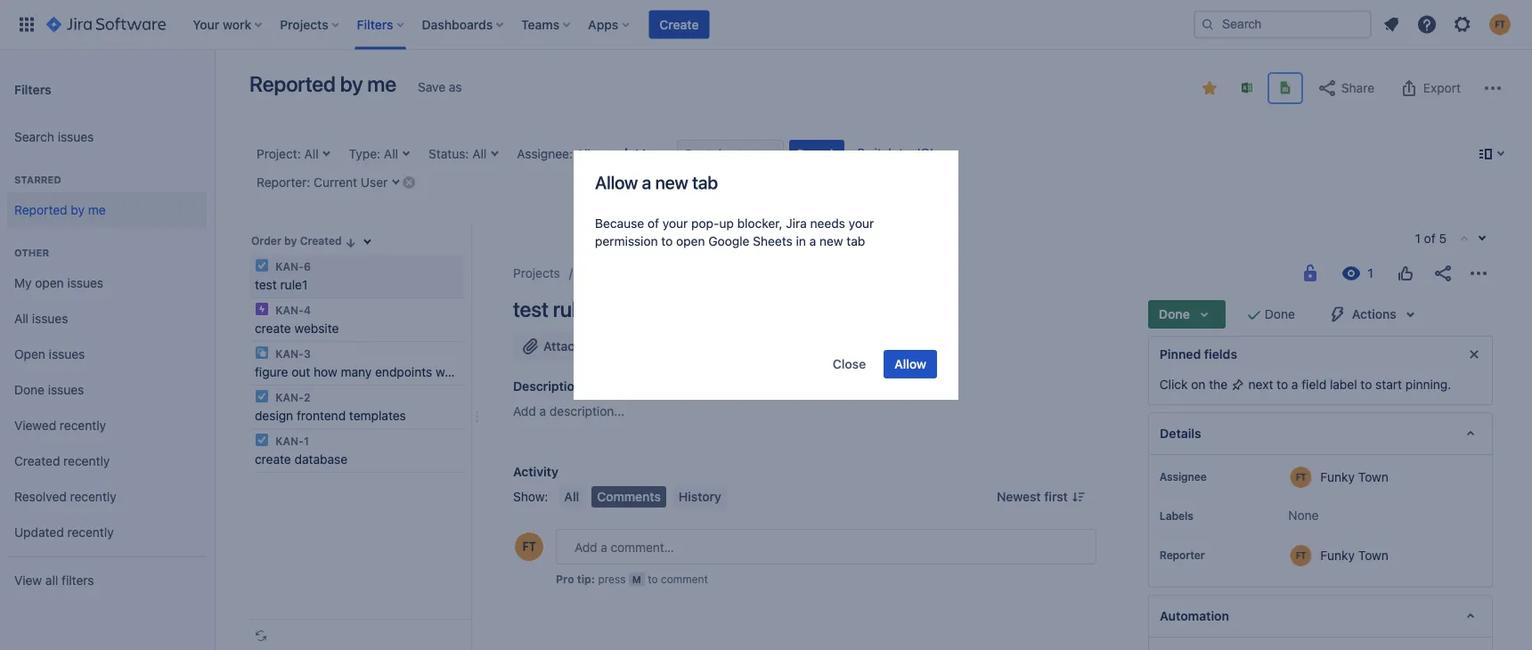 Task type: describe. For each thing, give the bounding box(es) containing it.
save
[[418, 80, 445, 94]]

my for my open issues
[[14, 276, 32, 290]]

add
[[513, 404, 536, 419]]

description...
[[550, 404, 625, 419]]

starred
[[14, 174, 61, 186]]

add a description...
[[513, 404, 625, 419]]

issues for search issues
[[58, 130, 94, 144]]

newest first
[[997, 489, 1068, 504]]

fields
[[1204, 347, 1237, 362]]

issues for done issues
[[48, 383, 84, 397]]

open
[[14, 347, 45, 362]]

create for create database
[[255, 452, 291, 467]]

m
[[632, 574, 641, 585]]

reported by me link
[[7, 192, 207, 228]]

create database
[[255, 452, 348, 467]]

pro
[[556, 573, 574, 585]]

viewed recently link
[[7, 408, 207, 444]]

recently for updated recently
[[67, 525, 114, 540]]

subtask image
[[255, 346, 269, 360]]

projects link
[[513, 263, 560, 284]]

kanban
[[624, 266, 667, 281]]

export button
[[1390, 74, 1470, 102]]

1 horizontal spatial test
[[513, 297, 548, 322]]

link issue button
[[747, 332, 849, 361]]

we
[[436, 365, 452, 379]]

primary element
[[11, 0, 1194, 49]]

other
[[14, 247, 49, 259]]

templates
[[349, 408, 406, 423]]

details
[[1160, 426, 1201, 441]]

label
[[1330, 377, 1357, 392]]

not available - this is the first issue image
[[1457, 232, 1472, 247]]

description
[[513, 379, 582, 394]]

link
[[778, 339, 802, 354]]

press
[[598, 573, 626, 585]]

assignee
[[1160, 470, 1207, 483]]

many
[[341, 365, 372, 379]]

task image for test rule1
[[255, 258, 269, 273]]

profile image of funky town image
[[515, 533, 543, 561]]

kan- for website
[[275, 304, 304, 316]]

switch
[[857, 146, 896, 160]]

frontend
[[297, 408, 346, 423]]

open in microsoft excel image
[[1240, 81, 1254, 95]]

switch to jql
[[857, 146, 937, 160]]

comments button
[[592, 486, 666, 508]]

updated
[[14, 525, 64, 540]]

0 vertical spatial reported
[[249, 71, 336, 96]]

need
[[455, 365, 484, 379]]

kan- for out
[[275, 347, 304, 360]]

figure
[[255, 365, 288, 379]]

to left jql
[[899, 146, 911, 160]]

5
[[1439, 231, 1447, 246]]

done issues link
[[7, 372, 207, 408]]

0 vertical spatial me
[[367, 71, 396, 96]]

kan-6
[[273, 260, 311, 273]]

save as button
[[409, 73, 471, 102]]

reported inside reported by me link
[[14, 203, 67, 217]]

search issues
[[14, 130, 94, 144]]

Add a comment… field
[[556, 529, 1096, 565]]

order
[[251, 235, 281, 247]]

remove criteria image
[[402, 175, 416, 189]]

automation element
[[1148, 595, 1493, 638]]

issues for all issues
[[32, 311, 68, 326]]

kan- for frontend
[[275, 391, 304, 404]]

all issues
[[14, 311, 68, 326]]

kan- for database
[[275, 435, 304, 447]]

kan- for rule1
[[275, 260, 304, 273]]

jql
[[914, 146, 937, 160]]

3
[[304, 347, 311, 360]]

2
[[304, 391, 310, 404]]

kan-1
[[273, 435, 309, 447]]

0 vertical spatial by
[[340, 71, 363, 96]]

create
[[659, 17, 699, 32]]

click on the
[[1160, 377, 1231, 392]]

all for all
[[564, 489, 579, 504]]

open issues
[[14, 347, 85, 362]]

pinned
[[1160, 347, 1201, 362]]

filters
[[62, 573, 94, 588]]

figure out how many endpoints we need
[[255, 365, 484, 379]]

order by created link
[[249, 230, 360, 251]]

reported by me inside starred group
[[14, 203, 106, 217]]

start
[[1376, 377, 1402, 392]]

recently for created recently
[[63, 454, 110, 469]]

next to a field label to start pinning.
[[1245, 377, 1451, 392]]

kan-4
[[273, 304, 311, 316]]

done for done
[[1265, 307, 1295, 322]]

issues for open issues
[[49, 347, 85, 362]]

task image for design frontend templates
[[255, 389, 269, 404]]

design
[[255, 408, 293, 423]]

view
[[14, 573, 42, 588]]

view all filters link
[[7, 563, 207, 599]]

0 vertical spatial test rule1
[[255, 277, 308, 292]]

tip:
[[577, 573, 595, 585]]

comments
[[597, 489, 661, 504]]

projects
[[513, 266, 560, 281]]

design frontend templates
[[255, 408, 406, 423]]

issue
[[805, 339, 836, 354]]

click
[[1160, 377, 1188, 392]]

resolved
[[14, 490, 67, 504]]

1 vertical spatial test rule1
[[513, 297, 597, 322]]

my kanban project image
[[581, 266, 596, 281]]

newest first button
[[986, 486, 1096, 508]]

on
[[1191, 377, 1206, 392]]

task image for create database
[[255, 433, 269, 447]]

all issues link
[[7, 301, 207, 337]]

0 vertical spatial a
[[1292, 377, 1298, 392]]

the
[[1209, 377, 1228, 392]]

kan-2
[[273, 391, 310, 404]]

0 horizontal spatial rule1
[[280, 277, 308, 292]]

1 horizontal spatial rule1
[[553, 297, 597, 322]]

history
[[679, 489, 721, 504]]

pinned fields
[[1160, 347, 1237, 362]]



Task type: vqa. For each thing, say whether or not it's contained in the screenshot.
'find' within the EDIT AND CUSTOMIZE FILTERS WITH JQL TO FIND ISSUES IN YOUR TEAM-MANAGED BOARD AND BACKLOG.
no



Task type: locate. For each thing, give the bounding box(es) containing it.
recently for viewed recently
[[60, 418, 106, 433]]

show:
[[513, 489, 548, 504]]

1 horizontal spatial by
[[284, 235, 297, 247]]

search up starred
[[14, 130, 54, 144]]

activity
[[513, 465, 558, 479]]

updated recently
[[14, 525, 114, 540]]

0 vertical spatial create
[[255, 321, 291, 336]]

0 horizontal spatial test rule1
[[255, 277, 308, 292]]

create for create website
[[255, 321, 291, 336]]

recently down resolved recently link
[[67, 525, 114, 540]]

by for reported by me link
[[71, 203, 85, 217]]

all inside other group
[[14, 311, 29, 326]]

all
[[45, 573, 58, 588]]

search button
[[789, 140, 845, 168]]

1 horizontal spatial me
[[367, 71, 396, 96]]

rule1 down kan-6
[[280, 277, 308, 292]]

0 vertical spatial all
[[14, 311, 29, 326]]

0 vertical spatial created
[[300, 235, 342, 247]]

all inside button
[[564, 489, 579, 504]]

project
[[670, 266, 711, 281]]

by inside starred group
[[71, 203, 85, 217]]

me inside starred group
[[88, 203, 106, 217]]

0 horizontal spatial done
[[14, 383, 45, 397]]

0 horizontal spatial a
[[539, 404, 546, 419]]

kan- up out
[[275, 347, 304, 360]]

small image
[[1203, 81, 1217, 95]]

1 vertical spatial 1
[[304, 435, 309, 447]]

task image up design
[[255, 389, 269, 404]]

0 vertical spatial done
[[1265, 307, 1295, 322]]

hide message image
[[1464, 344, 1485, 365]]

done down open
[[14, 383, 45, 397]]

1 horizontal spatial reported by me
[[249, 71, 396, 96]]

0 horizontal spatial reported
[[14, 203, 67, 217]]

1 horizontal spatial reported
[[249, 71, 336, 96]]

filters
[[14, 82, 51, 96]]

resolved recently
[[14, 490, 116, 504]]

kan-3
[[273, 347, 311, 360]]

1 horizontal spatial created
[[300, 235, 342, 247]]

kan-
[[275, 260, 304, 273], [275, 304, 304, 316], [275, 347, 304, 360], [275, 391, 304, 404], [275, 435, 304, 447]]

endpoints
[[375, 365, 432, 379]]

4 kan- from the top
[[275, 391, 304, 404]]

0 vertical spatial search
[[14, 130, 54, 144]]

1 vertical spatial test
[[513, 297, 548, 322]]

viewed
[[14, 418, 56, 433]]

created recently link
[[7, 444, 207, 479]]

done inside other group
[[14, 383, 45, 397]]

rule1 down my kanban project image in the left of the page
[[553, 297, 597, 322]]

1 create from the top
[[255, 321, 291, 336]]

1 vertical spatial me
[[88, 203, 106, 217]]

0 horizontal spatial 1
[[304, 435, 309, 447]]

created recently
[[14, 454, 110, 469]]

a left field
[[1292, 377, 1298, 392]]

by left save
[[340, 71, 363, 96]]

of
[[1424, 231, 1436, 246]]

1 vertical spatial by
[[71, 203, 85, 217]]

kan- up create website
[[275, 304, 304, 316]]

to right m
[[648, 573, 658, 585]]

by for order by created link
[[284, 235, 297, 247]]

search inside button
[[796, 147, 837, 161]]

5 kan- from the top
[[275, 435, 304, 447]]

my kanban project
[[603, 266, 711, 281]]

open
[[35, 276, 64, 290]]

0 horizontal spatial search
[[14, 130, 54, 144]]

created up '6'
[[300, 235, 342, 247]]

task image
[[255, 258, 269, 273], [255, 389, 269, 404], [255, 433, 269, 447]]

0 horizontal spatial me
[[88, 203, 106, 217]]

2 vertical spatial task image
[[255, 433, 269, 447]]

test rule1
[[255, 277, 308, 292], [513, 297, 597, 322]]

2 horizontal spatial by
[[340, 71, 363, 96]]

pro tip: press m to comment
[[556, 573, 708, 585]]

test rule1 up attach button
[[513, 297, 597, 322]]

Search field
[[1194, 10, 1372, 39]]

recently for resolved recently
[[70, 490, 116, 504]]

1 vertical spatial create
[[255, 452, 291, 467]]

attach button
[[513, 332, 593, 361]]

to right next
[[1277, 377, 1288, 392]]

create banner
[[0, 0, 1532, 50]]

all up open
[[14, 311, 29, 326]]

test down the projects link
[[513, 297, 548, 322]]

0 vertical spatial test
[[255, 277, 277, 292]]

1 of 5
[[1415, 231, 1447, 246]]

share link
[[1308, 74, 1383, 102]]

share
[[1341, 81, 1375, 95]]

search image
[[1201, 17, 1215, 32]]

me left save
[[367, 71, 396, 96]]

1 vertical spatial search
[[796, 147, 837, 161]]

menu bar containing all
[[555, 486, 730, 508]]

1 task image from the top
[[255, 258, 269, 273]]

1 horizontal spatial 1
[[1415, 231, 1421, 246]]

kan- down order by created
[[275, 260, 304, 273]]

4
[[304, 304, 311, 316]]

0 horizontal spatial my
[[14, 276, 32, 290]]

0 vertical spatial task image
[[255, 258, 269, 273]]

resolved recently link
[[7, 479, 207, 515]]

1 vertical spatial task image
[[255, 389, 269, 404]]

by up my open issues
[[71, 203, 85, 217]]

1 vertical spatial rule1
[[553, 297, 597, 322]]

created inside other group
[[14, 454, 60, 469]]

next issue 'kan-4' ( type 'j' ) image
[[1475, 232, 1489, 246]]

other group
[[7, 228, 207, 556]]

search left the switch
[[796, 147, 837, 161]]

2 kan- from the top
[[275, 304, 304, 316]]

0 vertical spatial reported by me
[[249, 71, 396, 96]]

create website
[[255, 321, 339, 336]]

switch to jql link
[[857, 146, 937, 160]]

details element
[[1148, 412, 1493, 455]]

how
[[314, 365, 337, 379]]

done issues
[[14, 383, 84, 397]]

my left open
[[14, 276, 32, 290]]

history button
[[673, 486, 727, 508]]

1 vertical spatial all
[[564, 489, 579, 504]]

by
[[340, 71, 363, 96], [71, 203, 85, 217], [284, 235, 297, 247]]

viewed recently
[[14, 418, 106, 433]]

3 kan- from the top
[[275, 347, 304, 360]]

1 up create database
[[304, 435, 309, 447]]

1 horizontal spatial done
[[1265, 307, 1295, 322]]

1 vertical spatial reported by me
[[14, 203, 106, 217]]

recently down viewed recently link
[[63, 454, 110, 469]]

next
[[1249, 377, 1273, 392]]

my
[[603, 266, 620, 281], [14, 276, 32, 290]]

0 horizontal spatial all
[[14, 311, 29, 326]]

3 task image from the top
[[255, 433, 269, 447]]

1 horizontal spatial all
[[564, 489, 579, 504]]

reporter
[[1160, 549, 1205, 561]]

labels
[[1160, 510, 1193, 522]]

my right my kanban project image in the left of the page
[[603, 266, 620, 281]]

reported
[[249, 71, 336, 96], [14, 203, 67, 217]]

me down the search issues link
[[88, 203, 106, 217]]

a right "add"
[[539, 404, 546, 419]]

create down epic icon on the top left
[[255, 321, 291, 336]]

recently up created recently
[[60, 418, 106, 433]]

task image down design
[[255, 433, 269, 447]]

export
[[1423, 81, 1461, 95]]

1 horizontal spatial a
[[1292, 377, 1298, 392]]

0 horizontal spatial test
[[255, 277, 277, 292]]

jira software image
[[46, 14, 166, 35], [46, 14, 166, 35]]

search for search issues
[[14, 130, 54, 144]]

link issue
[[778, 339, 836, 354]]

1 vertical spatial reported
[[14, 203, 67, 217]]

recently down the created recently link at the left of page
[[70, 490, 116, 504]]

Search issues using keywords text field
[[677, 140, 784, 168]]

1 kan- from the top
[[275, 260, 304, 273]]

1 vertical spatial done
[[14, 383, 45, 397]]

website
[[294, 321, 339, 336]]

order by created
[[251, 235, 342, 247]]

test up epic icon on the top left
[[255, 277, 277, 292]]

to left start
[[1361, 377, 1372, 392]]

field
[[1302, 377, 1327, 392]]

1 horizontal spatial my
[[603, 266, 620, 281]]

save as
[[418, 80, 462, 94]]

my open issues link
[[7, 265, 207, 301]]

my inside other group
[[14, 276, 32, 290]]

0 horizontal spatial by
[[71, 203, 85, 217]]

test rule1 down kan-6
[[255, 277, 308, 292]]

by right 'order' at the left
[[284, 235, 297, 247]]

open in google sheets image
[[1278, 81, 1293, 95]]

updated recently link
[[7, 515, 207, 551]]

my inside "link"
[[603, 266, 620, 281]]

starred group
[[7, 155, 207, 233]]

newest first image
[[1071, 490, 1086, 504]]

comment
[[661, 573, 708, 585]]

open issues link
[[7, 337, 207, 372]]

menu bar
[[555, 486, 730, 508]]

create down kan-1
[[255, 452, 291, 467]]

task image down 'order' at the left
[[255, 258, 269, 273]]

2 vertical spatial by
[[284, 235, 297, 247]]

0 vertical spatial rule1
[[280, 277, 308, 292]]

create button
[[649, 10, 709, 39]]

kan- up design
[[275, 391, 304, 404]]

recently
[[60, 418, 106, 433], [63, 454, 110, 469], [70, 490, 116, 504], [67, 525, 114, 540]]

1 left of
[[1415, 231, 1421, 246]]

done for done issues
[[14, 383, 45, 397]]

my for my kanban project
[[603, 266, 620, 281]]

0 horizontal spatial created
[[14, 454, 60, 469]]

0 horizontal spatial reported by me
[[14, 203, 106, 217]]

issues
[[58, 130, 94, 144], [67, 276, 103, 290], [32, 311, 68, 326], [49, 347, 85, 362], [48, 383, 84, 397]]

2 create from the top
[[255, 452, 291, 467]]

view all filters
[[14, 573, 94, 588]]

1 vertical spatial created
[[14, 454, 60, 469]]

1 horizontal spatial search
[[796, 147, 837, 161]]

as
[[449, 80, 462, 94]]

created down the viewed
[[14, 454, 60, 469]]

my kanban project link
[[581, 263, 711, 284]]

1
[[1415, 231, 1421, 246], [304, 435, 309, 447]]

done up next
[[1265, 307, 1295, 322]]

0 vertical spatial 1
[[1415, 231, 1421, 246]]

2 task image from the top
[[255, 389, 269, 404]]

kan- up create database
[[275, 435, 304, 447]]

automation
[[1160, 609, 1229, 624]]

all for all issues
[[14, 311, 29, 326]]

1 horizontal spatial test rule1
[[513, 297, 597, 322]]

all right show:
[[564, 489, 579, 504]]

1 vertical spatial a
[[539, 404, 546, 419]]

done image
[[1243, 304, 1265, 325]]

epic image
[[255, 302, 269, 316]]

search for search
[[796, 147, 837, 161]]

newest
[[997, 489, 1041, 504]]

attach
[[543, 339, 582, 354]]

none
[[1288, 508, 1319, 523]]

small image
[[344, 236, 358, 250]]

rule1
[[280, 277, 308, 292], [553, 297, 597, 322]]



